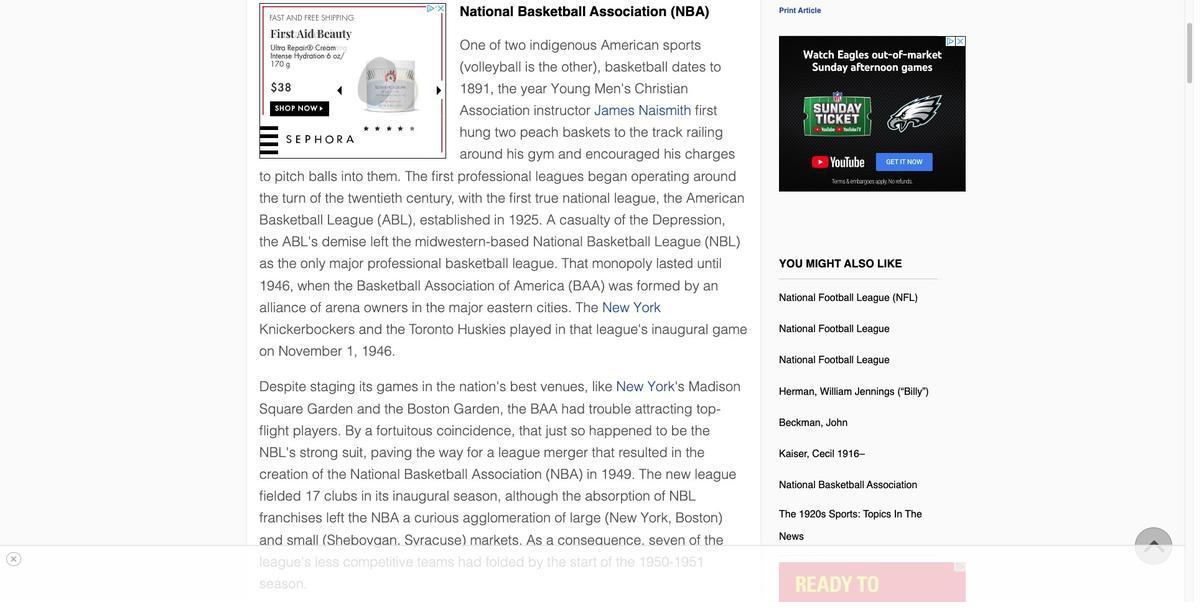 Task type: vqa. For each thing, say whether or not it's contained in the screenshot.
books,
no



Task type: describe. For each thing, give the bounding box(es) containing it.
baa
[[530, 401, 558, 417]]

railing
[[687, 125, 723, 140]]

garden,
[[454, 401, 504, 417]]

peach
[[520, 125, 559, 140]]

national football league (nfl)
[[779, 293, 918, 304]]

american inside the one of two indigenous american sports (volleyball is the other), basketball dates to 1891, the year young men's christian association instructor
[[601, 37, 659, 53]]

0 horizontal spatial league
[[498, 445, 540, 460]]

established
[[420, 212, 490, 228]]

league's inside knickerbockers and the toronto huskies played in that league's inaugural game on november 1, 1946.
[[596, 322, 648, 337]]

and up by at left
[[357, 401, 381, 417]]

2 his from the left
[[664, 147, 681, 162]]

1946.
[[361, 344, 396, 359]]

the 1920s sports: topics in the news link
[[779, 504, 938, 552]]

basketball inside national basketball association link
[[818, 480, 864, 491]]

1916–
[[837, 449, 865, 460]]

fortuitous
[[376, 423, 433, 439]]

to up the encouraged
[[614, 125, 626, 140]]

in up "toronto" in the left bottom of the page
[[412, 300, 422, 315]]

left inside 's madison square garden and the boston garden, the baa had trouble attracting top- flight players. by a fortuitous coincidence, that just so happened to be the nbl's strong suit, paving the way for a league merger that resulted in the creation of the national basketball association (nba) in 1949. the new league fielded 17 clubs in its inaugural season, although the absorption of nbl franchises left the nba a curious agglomeration of large (new york, boston) and small (sheboygan, syracuse) markets. as a consequence, seven of the league's less competitive teams had folded by the start of the 1950-1951 season.
[[326, 511, 344, 526]]

for
[[467, 445, 483, 460]]

the inside "the 1920s sports: topics in the news"
[[779, 509, 796, 521]]

in inside "the 1920s sports: topics in the news"
[[894, 509, 902, 521]]

two for peach
[[495, 125, 516, 140]]

games
[[377, 379, 418, 395]]

1946,
[[259, 278, 294, 293]]

0 horizontal spatial its
[[359, 379, 373, 395]]

left inside the first hung two peach baskets to the track railing around his gym and encouraged his charges to pitch balls into them. the first professional leagues began operating around the turn of the twentieth century, with the first true national league, the american basketball league (abl), established in 1925. a casualty of the depression, the abl's demise left the midwestern-based national basketball league (nbl) as the only major professional basketball league. that monopoly lasted until 1946, when the basketball association of america (baa) was formed by an alliance of arena owners in the major eastern cities. the
[[370, 234, 388, 250]]

football for the national football league (nfl) link on the right of page
[[818, 293, 854, 304]]

1 horizontal spatial first
[[509, 190, 531, 206]]

demise
[[322, 234, 366, 250]]

(nba) inside 's madison square garden and the boston garden, the baa had trouble attracting top- flight players. by a fortuitous coincidence, that just so happened to be the nbl's strong suit, paving the way for a league merger that resulted in the creation of the national basketball association (nba) in 1949. the new league fielded 17 clubs in its inaugural season, although the absorption of nbl franchises left the nba a curious agglomeration of large (new york, boston) and small (sheboygan, syracuse) markets. as a consequence, seven of the league's less competitive teams had folded by the start of the 1950-1951 season.
[[546, 467, 583, 482]]

in right the clubs
[[361, 489, 372, 504]]

cecil
[[812, 449, 834, 460]]

2 horizontal spatial first
[[695, 103, 717, 118]]

folded
[[486, 554, 524, 570]]

the up boston
[[436, 379, 455, 395]]

herman,
[[779, 386, 817, 397]]

strong
[[300, 445, 338, 460]]

you might also like
[[779, 257, 902, 270]]

the inside 's madison square garden and the boston garden, the baa had trouble attracting top- flight players. by a fortuitous coincidence, that just so happened to be the nbl's strong suit, paving the way for a league merger that resulted in the creation of the national basketball association (nba) in 1949. the new league fielded 17 clubs in its inaugural season, although the absorption of nbl franchises left the nba a curious agglomeration of large (new york, boston) and small (sheboygan, syracuse) markets. as a consequence, seven of the league's less competitive teams had folded by the start of the 1950-1951 season.
[[639, 467, 662, 482]]

consequence,
[[558, 532, 645, 548]]

other),
[[561, 59, 601, 74]]

that
[[562, 256, 588, 272]]

1 horizontal spatial professional
[[457, 168, 532, 184]]

coincidence,
[[437, 423, 515, 439]]

0 vertical spatial major
[[329, 256, 364, 272]]

two for indigenous
[[505, 37, 526, 53]]

1 his from the left
[[507, 147, 524, 162]]

formed
[[637, 278, 680, 293]]

1 vertical spatial had
[[458, 554, 482, 570]]

sports:
[[829, 509, 861, 521]]

the inside "the 1920s sports: topics in the news"
[[905, 509, 922, 521]]

a right by at left
[[365, 423, 373, 439]]

also
[[844, 257, 874, 270]]

and inside knickerbockers and the toronto huskies played in that league's inaugural game on november 1, 1946.
[[359, 322, 382, 337]]

hung
[[460, 125, 491, 140]]

as
[[259, 256, 274, 272]]

nba
[[371, 511, 399, 526]]

boston)
[[676, 511, 723, 526]]

basketball down turn at the left of the page
[[259, 212, 323, 228]]

basketball inside the first hung two peach baskets to the track railing around his gym and encouraged his charges to pitch balls into them. the first professional leagues began operating around the turn of the twentieth century, with the first true national league, the american basketball league (abl), established in 1925. a casualty of the depression, the abl's demise left the midwestern-based national basketball league (nbl) as the only major professional basketball league. that monopoly lasted until 1946, when the basketball association of america (baa) was formed by an alliance of arena owners in the major eastern cities. the
[[445, 256, 508, 272]]

true
[[535, 190, 559, 206]]

kaiser, cecil 1916–
[[779, 449, 865, 460]]

in up new
[[671, 445, 682, 460]]

league for first the national football league link from the bottom of the page
[[857, 355, 890, 366]]

0 vertical spatial york
[[634, 300, 661, 315]]

news
[[779, 531, 804, 542]]

and down "franchises"
[[259, 532, 283, 548]]

football for 1st the national football league link from the top of the page
[[818, 324, 854, 335]]

(baa)
[[568, 278, 605, 293]]

the left turn at the left of the page
[[259, 190, 278, 206]]

league for the national football league (nfl) link on the right of page
[[857, 293, 890, 304]]

1 horizontal spatial had
[[561, 401, 585, 417]]

york,
[[641, 511, 672, 526]]

national up one
[[460, 4, 514, 19]]

of right turn at the left of the page
[[310, 190, 321, 206]]

inaugural inside 's madison square garden and the boston garden, the baa had trouble attracting top- flight players. by a fortuitous coincidence, that just so happened to be the nbl's strong suit, paving the way for a league merger that resulted in the creation of the national basketball association (nba) in 1949. the new league fielded 17 clubs in its inaugural season, although the absorption of nbl franchises left the nba a curious agglomeration of large (new york, boston) and small (sheboygan, syracuse) markets. as a consequence, seven of the league's less competitive teams had folded by the start of the 1950-1951 season.
[[393, 489, 450, 504]]

the left the start on the bottom left
[[547, 554, 566, 570]]

's
[[675, 379, 685, 395]]

the left "way"
[[416, 445, 435, 460]]

league,
[[614, 190, 660, 206]]

flight
[[259, 423, 289, 439]]

season.
[[259, 576, 307, 592]]

by
[[345, 423, 361, 439]]

toronto
[[409, 322, 454, 337]]

sports
[[663, 37, 701, 53]]

was
[[609, 278, 633, 293]]

although
[[505, 489, 558, 504]]

to inside the one of two indigenous american sports (volleyball is the other), basketball dates to 1891, the year young men's christian association instructor
[[710, 59, 721, 74]]

in up based
[[494, 212, 505, 228]]

eastern
[[487, 300, 533, 315]]

syracuse)
[[405, 532, 466, 548]]

gym
[[528, 147, 554, 162]]

its inside 's madison square garden and the boston garden, the baa had trouble attracting top- flight players. by a fortuitous coincidence, that just so happened to be the nbl's strong suit, paving the way for a league merger that resulted in the creation of the national basketball association (nba) in 1949. the new league fielded 17 clubs in its inaugural season, although the absorption of nbl franchises left the nba a curious agglomeration of large (new york, boston) and small (sheboygan, syracuse) markets. as a consequence, seven of the league's less competitive teams had folded by the start of the 1950-1951 season.
[[375, 489, 389, 504]]

national up herman, at the right
[[779, 355, 816, 366]]

league's inside 's madison square garden and the boston garden, the baa had trouble attracting top- flight players. by a fortuitous coincidence, that just so happened to be the nbl's strong suit, paving the way for a league merger that resulted in the creation of the national basketball association (nba) in 1949. the new league fielded 17 clubs in its inaugural season, although the absorption of nbl franchises left the nba a curious agglomeration of large (new york, boston) and small (sheboygan, syracuse) markets. as a consequence, seven of the league's less competitive teams had folded by the start of the 1950-1951 season.
[[259, 554, 311, 570]]

1 vertical spatial new york link
[[616, 379, 675, 395]]

on
[[259, 344, 275, 359]]

league for 1st the national football league link from the top of the page
[[857, 324, 890, 335]]

young
[[551, 81, 591, 96]]

in inside knickerbockers and the toronto huskies played in that league's inaugural game on november 1, 1946.
[[555, 322, 566, 337]]

kaiser, cecil 1916– link
[[779, 444, 865, 470]]

a right as
[[546, 532, 554, 548]]

17
[[305, 489, 320, 504]]

competitive
[[343, 554, 413, 570]]

league up demise
[[327, 212, 374, 228]]

the right as
[[278, 256, 297, 272]]

of down consequence,
[[601, 554, 612, 570]]

century,
[[406, 190, 455, 206]]

the down (abl),
[[392, 234, 411, 250]]

be
[[671, 423, 687, 439]]

national basketball association link
[[779, 475, 918, 501]]

national basketball association
[[779, 480, 918, 491]]

the down (baa)
[[576, 300, 599, 315]]

the up century,
[[405, 168, 428, 184]]

the right with
[[486, 190, 505, 206]]

charges
[[685, 147, 735, 162]]

the down league, at the right of page
[[629, 212, 649, 228]]

played
[[510, 322, 552, 337]]

league up lasted
[[655, 234, 701, 250]]

november
[[278, 344, 342, 359]]

staging
[[310, 379, 356, 395]]

casualty
[[559, 212, 610, 228]]

william
[[820, 386, 852, 397]]

by inside 's madison square garden and the boston garden, the baa had trouble attracting top- flight players. by a fortuitous coincidence, that just so happened to be the nbl's strong suit, paving the way for a league merger that resulted in the creation of the national basketball association (nba) in 1949. the new league fielded 17 clubs in its inaugural season, although the absorption of nbl franchises left the nba a curious agglomeration of large (new york, boston) and small (sheboygan, syracuse) markets. as a consequence, seven of the league's less competitive teams had folded by the start of the 1950-1951 season.
[[528, 554, 543, 570]]

an
[[703, 278, 718, 293]]

national football league for 1st the national football league link from the top of the page
[[779, 324, 890, 335]]

beckman,
[[779, 417, 823, 429]]

top-
[[696, 401, 721, 417]]

2 national football league link from the top
[[779, 350, 890, 376]]

1 national football league link from the top
[[779, 319, 890, 345]]

of up eastern
[[499, 278, 510, 293]]

national down the national football league (nfl) link on the right of page
[[779, 324, 816, 335]]

encouraged
[[586, 147, 660, 162]]

(new
[[605, 511, 637, 526]]

(abl),
[[377, 212, 416, 228]]

the right 'is'
[[539, 59, 558, 74]]

's madison square garden and the boston garden, the baa had trouble attracting top- flight players. by a fortuitous coincidence, that just so happened to be the nbl's strong suit, paving the way for a league merger that resulted in the creation of the national basketball association (nba) in 1949. the new league fielded 17 clubs in its inaugural season, although the absorption of nbl franchises left the nba a curious agglomeration of large (new york, boston) and small (sheboygan, syracuse) markets. as a consequence, seven of the league's less competitive teams had folded by the start of the 1950-1951 season.
[[259, 379, 741, 592]]

1950-
[[639, 554, 674, 570]]

the down balls
[[325, 190, 344, 206]]

arena
[[325, 300, 360, 315]]

the up as
[[259, 234, 278, 250]]

of left large on the bottom of page
[[555, 511, 566, 526]]

the right be
[[691, 423, 710, 439]]

(volleyball
[[460, 59, 521, 74]]

×
[[10, 553, 17, 566]]

dates
[[672, 59, 706, 74]]

1891,
[[460, 81, 494, 96]]

lasted
[[656, 256, 693, 272]]

topics
[[863, 509, 891, 521]]

1 vertical spatial that
[[519, 423, 542, 439]]

boston
[[407, 401, 450, 417]]



Task type: locate. For each thing, give the bounding box(es) containing it.
0 horizontal spatial had
[[458, 554, 482, 570]]

league right for
[[498, 445, 540, 460]]

balls
[[309, 168, 338, 184]]

the down boston)
[[705, 532, 724, 548]]

major up huskies
[[449, 300, 483, 315]]

1 vertical spatial national football league link
[[779, 350, 890, 376]]

that down 'baa'
[[519, 423, 542, 439]]

had right teams
[[458, 554, 482, 570]]

and inside the first hung two peach baskets to the track railing around his gym and encouraged his charges to pitch balls into them. the first professional leagues began operating around the turn of the twentieth century, with the first true national league, the american basketball league (abl), established in 1925. a casualty of the depression, the abl's demise left the midwestern-based national basketball league (nbl) as the only major professional basketball league. that monopoly lasted until 1946, when the basketball association of america (baa) was formed by an alliance of arena owners in the major eastern cities. the
[[558, 147, 582, 162]]

around down charges
[[693, 168, 737, 184]]

1 vertical spatial basketball
[[445, 256, 508, 272]]

national football league link
[[779, 319, 890, 345], [779, 350, 890, 376]]

american up men's
[[601, 37, 659, 53]]

cities.
[[537, 300, 572, 315]]

the up "(sheboygan,"
[[348, 511, 367, 526]]

major
[[329, 256, 364, 272], [449, 300, 483, 315]]

0 vertical spatial had
[[561, 401, 585, 417]]

0 horizontal spatial major
[[329, 256, 364, 272]]

basketball up indigenous
[[518, 4, 586, 19]]

1 football from the top
[[818, 293, 854, 304]]

attracting
[[635, 401, 693, 417]]

league's
[[596, 322, 648, 337], [259, 554, 311, 570]]

the 1920s sports: topics in the news
[[779, 509, 922, 542]]

1 horizontal spatial around
[[693, 168, 737, 184]]

football
[[818, 293, 854, 304], [818, 324, 854, 335], [818, 355, 854, 366]]

baskets
[[562, 125, 610, 140]]

might
[[806, 257, 841, 270]]

0 vertical spatial new york link
[[602, 300, 661, 315]]

in
[[494, 212, 505, 228], [412, 300, 422, 315], [555, 322, 566, 337], [422, 379, 433, 395], [671, 445, 682, 460], [587, 467, 597, 482], [361, 489, 372, 504], [894, 509, 902, 521]]

0 vertical spatial professional
[[457, 168, 532, 184]]

merger
[[544, 445, 588, 460]]

national inside 's madison square garden and the boston garden, the baa had trouble attracting top- flight players. by a fortuitous coincidence, that just so happened to be the nbl's strong suit, paving the way for a league merger that resulted in the creation of the national basketball association (nba) in 1949. the new league fielded 17 clubs in its inaugural season, although the absorption of nbl franchises left the nba a curious agglomeration of large (new york, boston) and small (sheboygan, syracuse) markets. as a consequence, seven of the league's less competitive teams had folded by the start of the 1950-1951 season.
[[350, 467, 400, 482]]

game
[[712, 322, 747, 337]]

basketball
[[518, 4, 586, 19], [259, 212, 323, 228], [587, 234, 651, 250], [357, 278, 421, 293], [404, 467, 468, 482], [818, 480, 864, 491]]

0 vertical spatial league
[[498, 445, 540, 460]]

inaugural up curious
[[393, 489, 450, 504]]

1 horizontal spatial his
[[664, 147, 681, 162]]

the down resulted
[[639, 467, 662, 482]]

national football league for first the national football league link from the bottom of the page
[[779, 355, 890, 366]]

first
[[695, 103, 717, 118], [432, 168, 454, 184], [509, 190, 531, 206]]

the left "1950-"
[[616, 554, 635, 570]]

association inside 's madison square garden and the boston garden, the baa had trouble attracting top- flight players. by a fortuitous coincidence, that just so happened to be the nbl's strong suit, paving the way for a league merger that resulted in the creation of the national basketball association (nba) in 1949. the new league fielded 17 clubs in its inaugural season, although the absorption of nbl franchises left the nba a curious agglomeration of large (new york, boston) and small (sheboygan, syracuse) markets. as a consequence, seven of the league's less competitive teams had folded by the start of the 1950-1951 season.
[[472, 467, 542, 482]]

like
[[592, 379, 612, 395]]

1 horizontal spatial major
[[449, 300, 483, 315]]

trouble
[[589, 401, 631, 417]]

alliance
[[259, 300, 306, 315]]

league right new
[[695, 467, 737, 482]]

0 vertical spatial national football league link
[[779, 319, 890, 345]]

inaugural inside knickerbockers and the toronto huskies played in that league's inaugural game on november 1, 1946.
[[652, 322, 709, 337]]

1 vertical spatial (nba)
[[546, 467, 583, 482]]

of down boston)
[[689, 532, 701, 548]]

1 vertical spatial american
[[686, 190, 745, 206]]

james naismith
[[594, 103, 691, 118]]

his
[[507, 147, 524, 162], [664, 147, 681, 162]]

2 national football league from the top
[[779, 355, 890, 366]]

0 vertical spatial football
[[818, 293, 854, 304]]

by left an at the top right of the page
[[684, 278, 699, 293]]

professional down (abl),
[[367, 256, 442, 272]]

0 horizontal spatial basketball
[[445, 256, 508, 272]]

of down league, at the right of page
[[614, 212, 626, 228]]

national football league link down the national football league (nfl) link on the right of page
[[779, 319, 890, 345]]

1 horizontal spatial inaugural
[[652, 322, 709, 337]]

0 horizontal spatial league's
[[259, 554, 311, 570]]

national down you
[[779, 293, 816, 304]]

so
[[571, 423, 585, 439]]

national down paving at the left bottom of page
[[350, 467, 400, 482]]

large
[[570, 511, 601, 526]]

pitch
[[275, 168, 305, 184]]

1 national football league from the top
[[779, 324, 890, 335]]

by inside the first hung two peach baskets to the track railing around his gym and encouraged his charges to pitch balls into them. the first professional leagues began operating around the turn of the twentieth century, with the first true national league, the american basketball league (abl), established in 1925. a casualty of the depression, the abl's demise left the midwestern-based national basketball league (nbl) as the only major professional basketball league. that monopoly lasted until 1946, when the basketball association of america (baa) was formed by an alliance of arena owners in the major eastern cities. the
[[684, 278, 699, 293]]

two right hung
[[495, 125, 516, 140]]

1 horizontal spatial basketball
[[605, 59, 668, 74]]

men's
[[594, 81, 631, 96]]

in left 1949.
[[587, 467, 597, 482]]

1951
[[674, 554, 704, 570]]

two up 'is'
[[505, 37, 526, 53]]

basketball up owners on the left of the page
[[357, 278, 421, 293]]

huskies
[[457, 322, 506, 337]]

association inside the one of two indigenous american sports (volleyball is the other), basketball dates to 1891, the year young men's christian association instructor
[[460, 103, 530, 118]]

the up large on the bottom of page
[[562, 489, 581, 504]]

twentieth
[[348, 190, 402, 206]]

naismith
[[639, 103, 691, 118]]

1 vertical spatial professional
[[367, 256, 442, 272]]

national football league down the national football league (nfl) link on the right of page
[[779, 324, 890, 335]]

based
[[490, 234, 529, 250]]

0 horizontal spatial his
[[507, 147, 524, 162]]

football up william
[[818, 355, 854, 366]]

two inside the one of two indigenous american sports (volleyball is the other), basketball dates to 1891, the year young men's christian association instructor
[[505, 37, 526, 53]]

the down owners on the left of the page
[[386, 322, 405, 337]]

the inside knickerbockers and the toronto huskies played in that league's inaugural game on november 1, 1946.
[[386, 322, 405, 337]]

(sheboygan,
[[323, 532, 401, 548]]

midwestern-
[[415, 234, 490, 250]]

advertisement region
[[259, 3, 446, 159], [779, 36, 966, 192], [366, 546, 819, 602], [779, 562, 966, 602]]

left down the clubs
[[326, 511, 344, 526]]

league inside the national football league (nfl) link
[[857, 293, 890, 304]]

john
[[826, 417, 848, 429]]

to left be
[[656, 423, 667, 439]]

to right "dates"
[[710, 59, 721, 74]]

1 horizontal spatial league's
[[596, 322, 648, 337]]

league down the national football league (nfl) link on the right of page
[[857, 324, 890, 335]]

new york link down the was
[[602, 300, 661, 315]]

the down 'james naismith' link
[[629, 125, 648, 140]]

and up '1946.'
[[359, 322, 382, 337]]

basketball down "way"
[[404, 467, 468, 482]]

a right nba
[[403, 511, 411, 526]]

instructor
[[534, 103, 591, 118]]

of up york,
[[654, 489, 665, 504]]

of down when
[[310, 300, 322, 315]]

paving
[[371, 445, 412, 460]]

new york link up attracting
[[616, 379, 675, 395]]

0 horizontal spatial professional
[[367, 256, 442, 272]]

to inside 's madison square garden and the boston garden, the baa had trouble attracting top- flight players. by a fortuitous coincidence, that just so happened to be the nbl's strong suit, paving the way for a league merger that resulted in the creation of the national basketball association (nba) in 1949. the new league fielded 17 clubs in its inaugural season, although the absorption of nbl franchises left the nba a curious agglomeration of large (new york, boston) and small (sheboygan, syracuse) markets. as a consequence, seven of the league's less competitive teams had folded by the start of the 1950-1951 season.
[[656, 423, 667, 439]]

1 vertical spatial left
[[326, 511, 344, 526]]

3 football from the top
[[818, 355, 854, 366]]

0 horizontal spatial inaugural
[[393, 489, 450, 504]]

in down cities.
[[555, 322, 566, 337]]

2 vertical spatial first
[[509, 190, 531, 206]]

the right topics
[[905, 509, 922, 521]]

0 horizontal spatial (nba)
[[546, 467, 583, 482]]

league up jennings
[[857, 355, 890, 366]]

basketball inside the one of two indigenous american sports (volleyball is the other), basketball dates to 1891, the year young men's christian association instructor
[[605, 59, 668, 74]]

national football league
[[779, 324, 890, 335], [779, 355, 890, 366]]

owners
[[364, 300, 408, 315]]

indigenous
[[530, 37, 597, 53]]

football down the national football league (nfl) link on the right of page
[[818, 324, 854, 335]]

the left year
[[498, 81, 517, 96]]

new down the was
[[602, 300, 630, 315]]

first up railing
[[695, 103, 717, 118]]

its up nba
[[375, 489, 389, 504]]

like
[[877, 257, 902, 270]]

1 vertical spatial football
[[818, 324, 854, 335]]

1 vertical spatial around
[[693, 168, 737, 184]]

the up arena at the left
[[334, 278, 353, 293]]

0 horizontal spatial left
[[326, 511, 344, 526]]

1 horizontal spatial american
[[686, 190, 745, 206]]

suit,
[[342, 445, 367, 460]]

2 vertical spatial that
[[592, 445, 615, 460]]

two inside the first hung two peach baskets to the track railing around his gym and encouraged his charges to pitch balls into them. the first professional leagues began operating around the turn of the twentieth century, with the first true national league, the american basketball league (abl), established in 1925. a casualty of the depression, the abl's demise left the midwestern-based national basketball league (nbl) as the only major professional basketball league. that monopoly lasted until 1946, when the basketball association of america (baa) was formed by an alliance of arena owners in the major eastern cities. the
[[495, 125, 516, 140]]

basketball up men's
[[605, 59, 668, 74]]

(nbl)
[[705, 234, 741, 250]]

0 horizontal spatial first
[[432, 168, 454, 184]]

in right topics
[[894, 509, 902, 521]]

0 vertical spatial american
[[601, 37, 659, 53]]

basketball up monopoly
[[587, 234, 651, 250]]

national football league (nfl) link
[[779, 288, 918, 314]]

1 horizontal spatial (nba)
[[671, 4, 710, 19]]

is
[[525, 59, 535, 74]]

the down best
[[507, 401, 527, 417]]

1925.
[[508, 212, 543, 228]]

and up leagues at the left of page
[[558, 147, 582, 162]]

1,
[[346, 344, 358, 359]]

league's up season.
[[259, 554, 311, 570]]

its left games
[[359, 379, 373, 395]]

had up so
[[561, 401, 585, 417]]

national inside the first hung two peach baskets to the track railing around his gym and encouraged his charges to pitch balls into them. the first professional leagues began operating around the turn of the twentieth century, with the first true national league, the american basketball league (abl), established in 1925. a casualty of the depression, the abl's demise left the midwestern-based national basketball league (nbl) as the only major professional basketball league. that monopoly lasted until 1946, when the basketball association of america (baa) was formed by an alliance of arena owners in the major eastern cities. the
[[533, 234, 583, 250]]

(nba) down merger
[[546, 467, 583, 482]]

knickerbockers
[[259, 322, 355, 337]]

the up "toronto" in the left bottom of the page
[[426, 300, 445, 315]]

to left pitch
[[259, 168, 271, 184]]

football for first the national football league link from the bottom of the page
[[818, 355, 854, 366]]

of down strong
[[312, 467, 324, 482]]

that down cities.
[[570, 322, 592, 337]]

national football league link up william
[[779, 350, 890, 376]]

of inside the one of two indigenous american sports (volleyball is the other), basketball dates to 1891, the year young men's christian association instructor
[[489, 37, 501, 53]]

1 vertical spatial first
[[432, 168, 454, 184]]

the up the clubs
[[327, 467, 346, 482]]

1 vertical spatial national football league
[[779, 355, 890, 366]]

0 vertical spatial league's
[[596, 322, 648, 337]]

1 vertical spatial new
[[616, 379, 644, 395]]

america
[[514, 278, 565, 293]]

season,
[[453, 489, 501, 504]]

2 football from the top
[[818, 324, 854, 335]]

0 vertical spatial that
[[570, 322, 592, 337]]

0 vertical spatial basketball
[[605, 59, 668, 74]]

league
[[327, 212, 374, 228], [655, 234, 701, 250], [857, 293, 890, 304], [857, 324, 890, 335], [857, 355, 890, 366]]

that up 1949.
[[592, 445, 615, 460]]

abl's
[[282, 234, 318, 250]]

1 vertical spatial its
[[375, 489, 389, 504]]

0 horizontal spatial around
[[460, 147, 503, 162]]

0 vertical spatial new
[[602, 300, 630, 315]]

0 vertical spatial inaugural
[[652, 322, 709, 337]]

the down be
[[686, 445, 705, 460]]

national down kaiser,
[[779, 480, 816, 491]]

square
[[259, 401, 303, 417]]

its
[[359, 379, 373, 395], [375, 489, 389, 504]]

his down track
[[664, 147, 681, 162]]

just
[[546, 423, 567, 439]]

players.
[[293, 423, 341, 439]]

track
[[652, 125, 683, 140]]

0 horizontal spatial american
[[601, 37, 659, 53]]

0 vertical spatial two
[[505, 37, 526, 53]]

1 vertical spatial league's
[[259, 554, 311, 570]]

left down (abl),
[[370, 234, 388, 250]]

venues,
[[540, 379, 588, 395]]

2 vertical spatial football
[[818, 355, 854, 366]]

(nba)
[[671, 4, 710, 19], [546, 467, 583, 482]]

the down operating
[[663, 190, 683, 206]]

nation's
[[459, 379, 506, 395]]

association
[[590, 4, 667, 19], [460, 103, 530, 118], [425, 278, 495, 293], [472, 467, 542, 482], [867, 480, 918, 491]]

a right for
[[487, 445, 495, 460]]

madison
[[689, 379, 741, 395]]

a
[[547, 212, 556, 228]]

national football league up william
[[779, 355, 890, 366]]

the down games
[[384, 401, 403, 417]]

1 horizontal spatial league
[[695, 467, 737, 482]]

0 vertical spatial left
[[370, 234, 388, 250]]

to
[[710, 59, 721, 74], [614, 125, 626, 140], [259, 168, 271, 184], [656, 423, 667, 439]]

1 vertical spatial inaugural
[[393, 489, 450, 504]]

first up 1925.
[[509, 190, 531, 206]]

leagues
[[535, 168, 584, 184]]

national down the a
[[533, 234, 583, 250]]

league
[[498, 445, 540, 460], [695, 467, 737, 482]]

1 horizontal spatial left
[[370, 234, 388, 250]]

basketball inside 's madison square garden and the boston garden, the baa had trouble attracting top- flight players. by a fortuitous coincidence, that just so happened to be the nbl's strong suit, paving the way for a league merger that resulted in the creation of the national basketball association (nba) in 1949. the new league fielded 17 clubs in its inaugural season, although the absorption of nbl franchises left the nba a curious agglomeration of large (new york, boston) and small (sheboygan, syracuse) markets. as a consequence, seven of the league's less competitive teams had folded by the start of the 1950-1951 season.
[[404, 467, 468, 482]]

them.
[[367, 168, 401, 184]]

the
[[405, 168, 428, 184], [576, 300, 599, 315], [639, 467, 662, 482], [779, 509, 796, 521]]

1 horizontal spatial by
[[684, 278, 699, 293]]

association inside the first hung two peach baskets to the track railing around his gym and encouraged his charges to pitch balls into them. the first professional leagues began operating around the turn of the twentieth century, with the first true national league, the american basketball league (abl), established in 1925. a casualty of the depression, the abl's demise left the midwestern-based national basketball league (nbl) as the only major professional basketball league. that monopoly lasted until 1946, when the basketball association of america (baa) was formed by an alliance of arena owners in the major eastern cities. the
[[425, 278, 495, 293]]

basketball
[[605, 59, 668, 74], [445, 256, 508, 272]]

1 vertical spatial major
[[449, 300, 483, 315]]

0 vertical spatial its
[[359, 379, 373, 395]]

happened
[[589, 423, 652, 439]]

1 horizontal spatial its
[[375, 489, 389, 504]]

1 vertical spatial york
[[647, 379, 675, 395]]

1 vertical spatial by
[[528, 554, 543, 570]]

had
[[561, 401, 585, 417], [458, 554, 482, 570]]

0 horizontal spatial by
[[528, 554, 543, 570]]

0 vertical spatial first
[[695, 103, 717, 118]]

1 vertical spatial two
[[495, 125, 516, 140]]

absorption
[[585, 489, 650, 504]]

american inside the first hung two peach baskets to the track railing around his gym and encouraged his charges to pitch balls into them. the first professional leagues began operating around the turn of the twentieth century, with the first true national league, the american basketball league (abl), established in 1925. a casualty of the depression, the abl's demise left the midwestern-based national basketball league (nbl) as the only major professional basketball league. that monopoly lasted until 1946, when the basketball association of america (baa) was formed by an alliance of arena owners in the major eastern cities. the
[[686, 190, 745, 206]]

0 vertical spatial national football league
[[779, 324, 890, 335]]

that inside knickerbockers and the toronto huskies played in that league's inaugural game on november 1, 1946.
[[570, 322, 592, 337]]

into
[[341, 168, 363, 184]]

american up "depression,"
[[686, 190, 745, 206]]

in up boston
[[422, 379, 433, 395]]

1 vertical spatial league
[[695, 467, 737, 482]]

0 vertical spatial by
[[684, 278, 699, 293]]

league's down the new york
[[596, 322, 648, 337]]

garden
[[307, 401, 353, 417]]

0 vertical spatial (nba)
[[671, 4, 710, 19]]

with
[[459, 190, 483, 206]]

began
[[588, 168, 627, 184]]

first up century,
[[432, 168, 454, 184]]

0 vertical spatial around
[[460, 147, 503, 162]]

turn
[[282, 190, 306, 206]]



